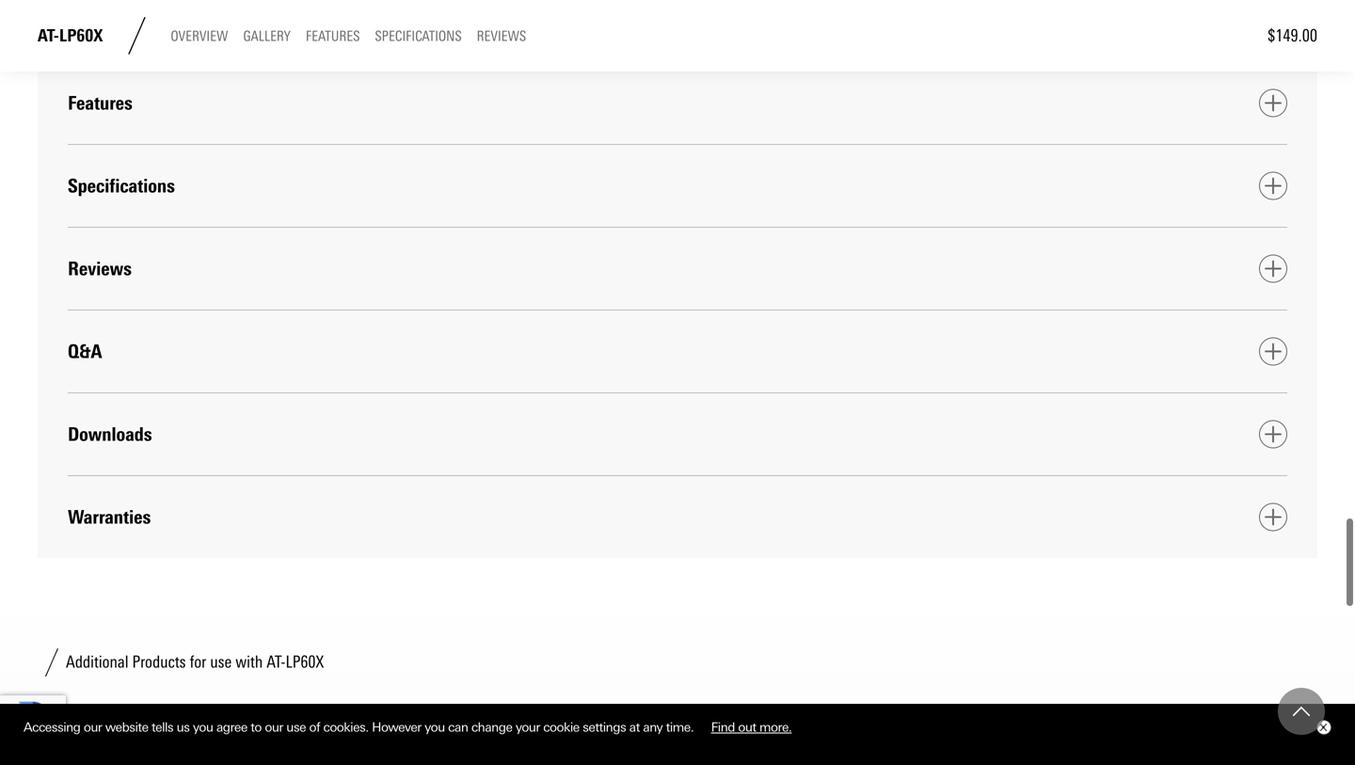 Task type: vqa. For each thing, say whether or not it's contained in the screenshot.
the topmost AT-
yes



Task type: describe. For each thing, give the bounding box(es) containing it.
find out more.
[[711, 720, 792, 735]]

warranties
[[68, 506, 151, 529]]

divider line image
[[118, 17, 156, 55]]

more.
[[759, 720, 792, 735]]

with
[[235, 652, 263, 672]]

at6012 image
[[509, 722, 846, 765]]

plus image for downloads
[[1265, 426, 1282, 443]]

0 vertical spatial specifications
[[375, 28, 462, 45]]

cookie
[[543, 720, 579, 735]]

q&a
[[68, 340, 102, 363]]

0 horizontal spatial features
[[68, 92, 132, 114]]

gallery
[[243, 28, 291, 45]]

atn3600l image
[[83, 722, 419, 765]]

1 horizontal spatial reviews
[[477, 28, 526, 45]]

plus image for q&a
[[1265, 343, 1282, 360]]

1 horizontal spatial at-
[[267, 652, 286, 672]]

at-lp60x
[[38, 25, 103, 46]]

0 horizontal spatial at-
[[38, 25, 59, 46]]

any
[[643, 720, 663, 735]]

additional products for use with at-lp60x
[[66, 652, 324, 672]]

0 horizontal spatial specifications
[[68, 175, 175, 197]]

find
[[711, 720, 735, 735]]

1 our from the left
[[84, 720, 102, 735]]

0 horizontal spatial reviews
[[68, 257, 132, 280]]

of
[[309, 720, 320, 735]]

0 vertical spatial use
[[210, 652, 232, 672]]



Task type: locate. For each thing, give the bounding box(es) containing it.
accessing our website tells us you agree to our use of cookies. however you can change your cookie settings at any time.
[[24, 720, 697, 735]]

0 vertical spatial features
[[306, 28, 360, 45]]

1 vertical spatial lp60x
[[286, 652, 324, 672]]

your
[[516, 720, 540, 735]]

4 plus image from the top
[[1265, 426, 1282, 443]]

you left can
[[425, 720, 445, 735]]

plus image
[[1265, 95, 1282, 112], [1265, 177, 1282, 194], [1265, 343, 1282, 360], [1265, 426, 1282, 443], [1265, 509, 1282, 526]]

plus image for specifications
[[1265, 177, 1282, 194]]

0 vertical spatial lp60x
[[59, 25, 103, 46]]

1 horizontal spatial lp60x
[[286, 652, 324, 672]]

1 vertical spatial use
[[286, 720, 306, 735]]

reviews
[[477, 28, 526, 45], [68, 257, 132, 280]]

arrow up image
[[1293, 703, 1310, 720]]

use left of
[[286, 720, 306, 735]]

plus image for features
[[1265, 95, 1282, 112]]

0 vertical spatial reviews
[[477, 28, 526, 45]]

our right to
[[265, 720, 283, 735]]

plus image
[[1265, 260, 1282, 277]]

overview
[[171, 28, 228, 45]]

settings
[[583, 720, 626, 735]]

1 plus image from the top
[[1265, 95, 1282, 112]]

you
[[193, 720, 213, 735], [425, 720, 445, 735]]

downloads
[[68, 423, 152, 446]]

change
[[471, 720, 512, 735]]

$149.00
[[1268, 26, 1317, 46]]

use right for
[[210, 652, 232, 672]]

time.
[[666, 720, 694, 735]]

1 horizontal spatial specifications
[[375, 28, 462, 45]]

1 vertical spatial specifications
[[68, 175, 175, 197]]

can
[[448, 720, 468, 735]]

specifications
[[375, 28, 462, 45], [68, 175, 175, 197]]

1 you from the left
[[193, 720, 213, 735]]

2 our from the left
[[265, 720, 283, 735]]

1 horizontal spatial features
[[306, 28, 360, 45]]

however
[[372, 720, 421, 735]]

2 you from the left
[[425, 720, 445, 735]]

at- left divider line image
[[38, 25, 59, 46]]

products
[[132, 652, 186, 672]]

cross image
[[1319, 724, 1327, 731]]

accessing
[[24, 720, 80, 735]]

0 horizontal spatial you
[[193, 720, 213, 735]]

0 vertical spatial at-
[[38, 25, 59, 46]]

features
[[306, 28, 360, 45], [68, 92, 132, 114]]

you right us
[[193, 720, 213, 735]]

us
[[177, 720, 190, 735]]

1 vertical spatial reviews
[[68, 257, 132, 280]]

agree
[[216, 720, 247, 735]]

tells
[[151, 720, 173, 735]]

to
[[251, 720, 262, 735]]

lp60x
[[59, 25, 103, 46], [286, 652, 324, 672]]

plus image for warranties
[[1265, 509, 1282, 526]]

additional
[[66, 652, 128, 672]]

features right gallery
[[306, 28, 360, 45]]

at- right with
[[267, 652, 286, 672]]

features down at-lp60x in the left top of the page
[[68, 92, 132, 114]]

0 horizontal spatial our
[[84, 720, 102, 735]]

1 horizontal spatial use
[[286, 720, 306, 735]]

use
[[210, 652, 232, 672], [286, 720, 306, 735]]

our left "website" at the bottom left of page
[[84, 720, 102, 735]]

lp60x left divider line image
[[59, 25, 103, 46]]

3 plus image from the top
[[1265, 343, 1282, 360]]

1 vertical spatial features
[[68, 92, 132, 114]]

out
[[738, 720, 756, 735]]

2 plus image from the top
[[1265, 177, 1282, 194]]

0 horizontal spatial use
[[210, 652, 232, 672]]

1 horizontal spatial our
[[265, 720, 283, 735]]

1 vertical spatial at-
[[267, 652, 286, 672]]

at
[[629, 720, 640, 735]]

find out more. link
[[697, 713, 806, 742]]

website
[[105, 720, 148, 735]]

at-
[[38, 25, 59, 46], [267, 652, 286, 672]]

lp60x right with
[[286, 652, 324, 672]]

1 horizontal spatial you
[[425, 720, 445, 735]]

cookies.
[[323, 720, 369, 735]]

0 horizontal spatial lp60x
[[59, 25, 103, 46]]

our
[[84, 720, 102, 735], [265, 720, 283, 735]]

for
[[190, 652, 206, 672]]

5 plus image from the top
[[1265, 509, 1282, 526]]



